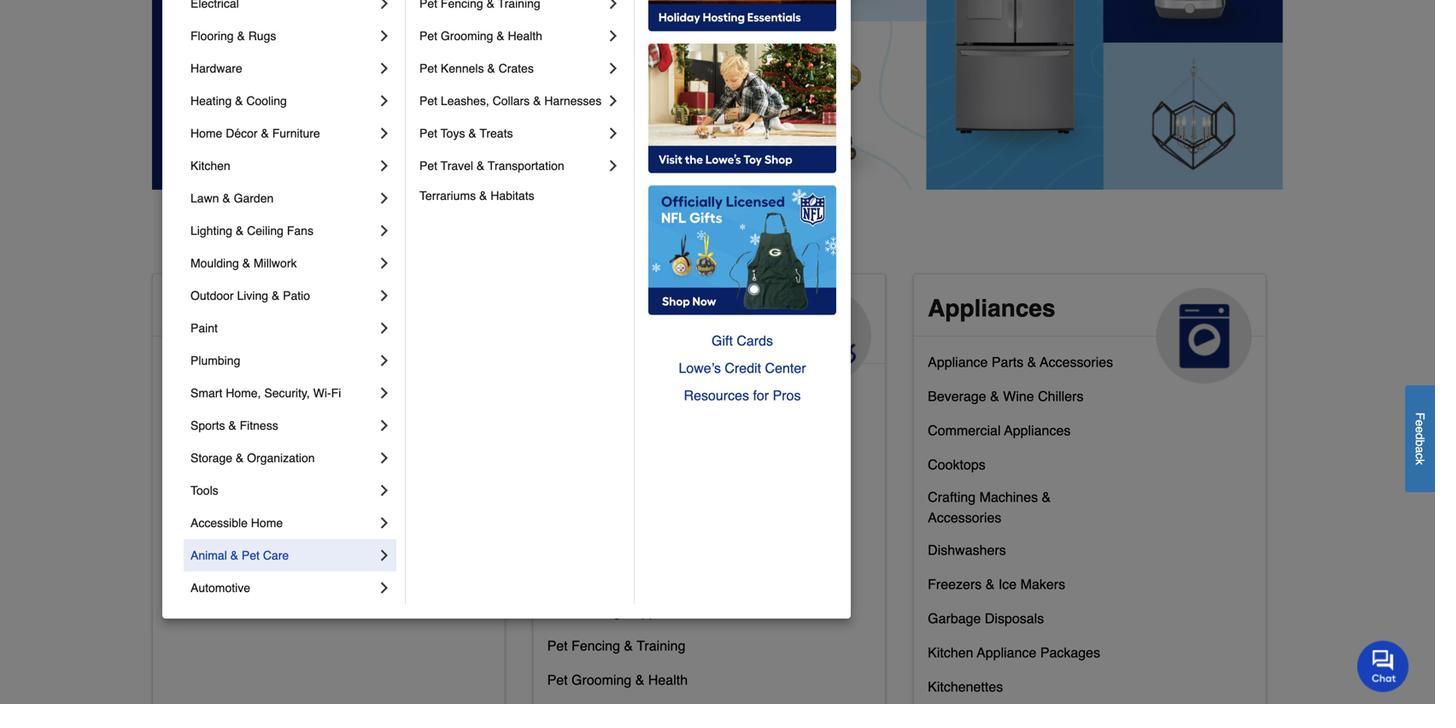 Task type: describe. For each thing, give the bounding box(es) containing it.
chevron right image for pet grooming & health
[[605, 27, 622, 44]]

pet grooming & health for bottom pet grooming & health link
[[548, 672, 688, 688]]

pet cleaning & waste supplies link
[[548, 446, 737, 480]]

home down tools link
[[251, 516, 283, 530]]

accessible bedroom link
[[167, 385, 291, 419]]

chevron right image for lighting & ceiling fans
[[376, 222, 393, 239]]

sports & fitness
[[191, 419, 278, 433]]

& inside pet kennels & crates link
[[488, 62, 496, 75]]

& inside sports & fitness link
[[229, 419, 237, 433]]

cooktops link
[[928, 453, 986, 487]]

kennels
[[441, 62, 484, 75]]

sports
[[191, 419, 225, 433]]

pet down the injury relief & physical therapy
[[242, 549, 260, 562]]

livestock supplies link
[[548, 378, 661, 412]]

& inside moulding & millwork link
[[242, 256, 250, 270]]

pet for the pet beds, houses, & furniture link
[[548, 416, 568, 432]]

pet for pet toys & treats link
[[420, 127, 438, 140]]

pet leashes, collars & harnesses
[[420, 94, 602, 108]]

garbage
[[928, 611, 982, 626]]

lawn & garden link
[[191, 182, 376, 215]]

plumbing
[[191, 354, 240, 368]]

outdoor
[[191, 289, 234, 303]]

chevron right image for kitchen
[[376, 157, 393, 174]]

hardware
[[191, 62, 242, 75]]

& inside lawn & garden link
[[223, 191, 231, 205]]

kitchen appliance packages link
[[928, 641, 1101, 675]]

bedroom
[[236, 388, 291, 404]]

& inside storage & organization link
[[236, 451, 244, 465]]

& inside wheelchairs & mobility aids link
[[246, 559, 255, 575]]

pet for bottom pet grooming & health link
[[548, 672, 568, 688]]

& inside accessible entry & home "link"
[[272, 423, 281, 438]]

chevron right image for plumbing
[[376, 352, 393, 369]]

chevron right image for accessible home
[[376, 515, 393, 532]]

& inside pet cleaning & waste supplies link
[[630, 450, 639, 466]]

gift cards
[[712, 333, 774, 349]]

0 vertical spatial supplies
[[608, 382, 661, 397]]

k
[[1414, 459, 1428, 465]]

accessible for accessible home link to the bottom
[[191, 516, 248, 530]]

appliance parts & accessories link
[[928, 350, 1114, 385]]

fans
[[287, 224, 314, 238]]

& inside the pet beds, houses, & furniture link
[[665, 416, 674, 432]]

chat invite button image
[[1358, 640, 1410, 692]]

b
[[1414, 440, 1428, 446]]

1 vertical spatial supplies
[[685, 450, 737, 466]]

pet grooming & health for top pet grooming & health link
[[420, 29, 543, 43]]

physical
[[256, 525, 307, 541]]

kitchen for kitchen appliance packages
[[928, 645, 974, 661]]

crafting machines & accessories link
[[928, 487, 1126, 538]]

0 vertical spatial animal
[[548, 295, 627, 322]]

rugs
[[248, 29, 276, 43]]

relief
[[204, 525, 239, 541]]

chevron right image for outdoor living & patio
[[376, 287, 393, 304]]

storage & organization
[[191, 451, 315, 465]]

center
[[765, 360, 807, 376]]

chevron right image for hardware
[[376, 60, 393, 77]]

pet for pet fencing & training "link" at the bottom left of page
[[548, 638, 568, 654]]

pet fencing & training
[[548, 638, 686, 654]]

kitchenettes link
[[928, 675, 1004, 704]]

0 vertical spatial pet grooming & health link
[[420, 20, 605, 52]]

moulding & millwork
[[191, 256, 297, 270]]

& inside terrariums & habitats link
[[480, 189, 488, 203]]

chevron right image for pet travel & transportation
[[605, 157, 622, 174]]

chevron right image for animal & pet care
[[376, 547, 393, 564]]

pet travel & transportation
[[420, 159, 565, 173]]

pet for pet travel & transportation link
[[420, 159, 438, 173]]

1 vertical spatial care
[[263, 549, 289, 562]]

commercial
[[928, 423, 1001, 438]]

pet kennels & crates
[[420, 62, 534, 75]]

& inside injury relief & physical therapy link
[[243, 525, 252, 541]]

& inside pet fencing & training "link"
[[624, 638, 633, 654]]

0 vertical spatial furniture
[[272, 127, 320, 140]]

appliance inside "link"
[[977, 645, 1037, 661]]

daily assistance
[[167, 491, 266, 507]]

collars
[[493, 94, 530, 108]]

pet beds, houses, & furniture
[[548, 416, 732, 432]]

pet for the pet leashes, collars & harnesses link
[[420, 94, 438, 108]]

1 horizontal spatial care
[[548, 322, 601, 350]]

décor
[[226, 127, 258, 140]]

garden
[[234, 191, 274, 205]]

holiday hosting essentials. image
[[649, 0, 837, 32]]

travel
[[441, 159, 474, 173]]

cooling
[[246, 94, 287, 108]]

commercial appliances link
[[928, 419, 1071, 453]]

chevron right image for smart home, security, wi-fi
[[376, 385, 393, 402]]

visit the lowe's toy shop. image
[[649, 44, 837, 174]]

assistance
[[200, 491, 266, 507]]

beverage
[[928, 388, 987, 404]]

organization
[[247, 451, 315, 465]]

lowe's credit center
[[679, 360, 807, 376]]

f e e d b a c k
[[1414, 412, 1428, 465]]

crafting machines & accessories
[[928, 489, 1052, 526]]

lighting
[[191, 224, 233, 238]]

garbage disposals link
[[928, 607, 1045, 641]]

accessible for accessible kitchen link
[[167, 457, 232, 473]]

f
[[1414, 412, 1428, 420]]

pet travel & transportation link
[[420, 150, 605, 182]]

pet toys & treats
[[420, 127, 513, 140]]

1 vertical spatial animal
[[191, 549, 227, 562]]

kitchen inside accessible kitchen link
[[236, 457, 281, 473]]

1 vertical spatial appliances
[[1005, 423, 1071, 438]]

houses,
[[611, 416, 661, 432]]

crates
[[499, 62, 534, 75]]

harnesses
[[545, 94, 602, 108]]

moulding & millwork link
[[191, 247, 376, 280]]

storage & organization link
[[191, 442, 376, 474]]

home inside "link"
[[284, 423, 321, 438]]

& inside freezers & ice makers link
[[986, 576, 995, 592]]

garbage disposals
[[928, 611, 1045, 626]]

enjoy savings year-round. no matter what you're shopping for, find what you need at a great price. image
[[152, 0, 1284, 190]]

aids
[[308, 559, 335, 575]]

pet doors & gates link
[[548, 566, 662, 600]]

moulding
[[191, 256, 239, 270]]

1 horizontal spatial furniture
[[678, 416, 732, 432]]

& inside crafting machines & accessories
[[1042, 489, 1052, 505]]

clothing
[[572, 535, 622, 551]]

1 vertical spatial animal & pet care
[[191, 549, 289, 562]]

smart home, security, wi-fi
[[191, 386, 341, 400]]

commercial appliances
[[928, 423, 1071, 438]]

accessories for appliances
[[928, 510, 1002, 526]]

beverage & wine chillers link
[[928, 385, 1084, 419]]

& inside pet toys & treats link
[[469, 127, 477, 140]]

kitchenettes
[[928, 679, 1004, 695]]

pet for pet cleaning & waste supplies link
[[548, 450, 568, 466]]

gift cards link
[[649, 327, 837, 355]]

chevron right image for automotive
[[376, 580, 393, 597]]

beverage & wine chillers
[[928, 388, 1084, 404]]

pet fencing & training link
[[548, 634, 686, 668]]

paint link
[[191, 312, 376, 344]]

animal & pet care image
[[776, 288, 872, 384]]

0 vertical spatial appliances
[[928, 295, 1056, 322]]



Task type: vqa. For each thing, say whether or not it's contained in the screenshot.
Garbage Disposals link
yes



Task type: locate. For each thing, give the bounding box(es) containing it.
chevron right image for moulding & millwork
[[376, 255, 393, 272]]

furniture down resources
[[678, 416, 732, 432]]

kitchen down accessible entry & home "link"
[[236, 457, 281, 473]]

chevron right image for pet kennels & crates
[[605, 60, 622, 77]]

health down training
[[649, 672, 688, 688]]

storage
[[191, 451, 233, 465]]

appliances image
[[1157, 288, 1253, 384]]

accessible bathroom
[[167, 354, 295, 370]]

2 horizontal spatial kitchen
[[928, 645, 974, 661]]

grooming down pet fencing & training "link" at the bottom left of page
[[572, 672, 632, 688]]

grooming up kennels
[[441, 29, 494, 43]]

1 vertical spatial pet grooming & health
[[548, 672, 688, 688]]

freezers & ice makers
[[928, 576, 1066, 592]]

chevron right image for pet leashes, collars & harnesses
[[605, 92, 622, 109]]

accessible inside "link"
[[167, 423, 232, 438]]

chevron right image for storage & organization
[[376, 450, 393, 467]]

accessible home image
[[395, 288, 491, 384]]

accessible home link up the mobility
[[191, 507, 376, 539]]

0 horizontal spatial grooming
[[441, 29, 494, 43]]

animal down the 'relief'
[[191, 549, 227, 562]]

0 horizontal spatial animal & pet care
[[191, 549, 289, 562]]

accessories inside crafting machines & accessories
[[928, 510, 1002, 526]]

treats
[[480, 127, 513, 140]]

& inside outdoor living & patio link
[[272, 289, 280, 303]]

terrariums & habitats link
[[420, 182, 622, 209]]

supplies down gates
[[625, 604, 678, 620]]

hardware link
[[191, 52, 376, 85]]

pet up lowe's
[[658, 295, 695, 322]]

pet for pet feeding supplies link
[[548, 604, 568, 620]]

wine
[[1004, 388, 1035, 404]]

officially licensed n f l gifts. shop now. image
[[649, 185, 837, 315]]

0 vertical spatial care
[[548, 322, 601, 350]]

security,
[[264, 386, 310, 400]]

pet down pet fencing & training "link" at the bottom left of page
[[548, 672, 568, 688]]

pet grooming & health link up crates
[[420, 20, 605, 52]]

0 vertical spatial accessories
[[1041, 354, 1114, 370]]

pet inside "link"
[[548, 638, 568, 654]]

pet for top pet grooming & health link
[[420, 29, 438, 43]]

pet grooming & health link
[[420, 20, 605, 52], [548, 668, 688, 703]]

pet left feeding
[[548, 604, 568, 620]]

millwork
[[254, 256, 297, 270]]

1 vertical spatial accessible home
[[191, 516, 283, 530]]

furniture up kitchen link
[[272, 127, 320, 140]]

accessible up sports
[[167, 388, 232, 404]]

1 vertical spatial grooming
[[572, 672, 632, 688]]

accessories inside appliance parts & accessories link
[[1041, 354, 1114, 370]]

0 horizontal spatial furniture
[[272, 127, 320, 140]]

1 vertical spatial pet grooming & health link
[[548, 668, 688, 703]]

accessories for animal & pet care
[[638, 535, 712, 551]]

& inside home décor & furniture link
[[261, 127, 269, 140]]

accessories down crafting
[[928, 510, 1002, 526]]

leashes,
[[441, 94, 490, 108]]

accessible for accessible bathroom link
[[167, 354, 232, 370]]

e
[[1414, 420, 1428, 426], [1414, 426, 1428, 433]]

pet inside 'pet clippers, scissors & brushes'
[[548, 482, 568, 498]]

pet feeding supplies
[[548, 604, 678, 620]]

accessible home link up wi-
[[153, 274, 505, 384]]

appliance up 'beverage'
[[928, 354, 988, 370]]

accessible up 'tools'
[[167, 457, 232, 473]]

accessible down the daily assistance
[[191, 516, 248, 530]]

chevron right image
[[605, 0, 622, 12], [376, 27, 393, 44], [605, 27, 622, 44], [605, 60, 622, 77], [376, 190, 393, 207], [376, 222, 393, 239], [376, 320, 393, 337], [376, 385, 393, 402], [376, 450, 393, 467], [376, 580, 393, 597]]

accessible down moulding
[[167, 295, 292, 322]]

supplies up the houses,
[[608, 382, 661, 397]]

tools link
[[191, 474, 376, 507]]

bathroom
[[236, 354, 295, 370]]

grooming
[[441, 29, 494, 43], [572, 672, 632, 688]]

ice
[[999, 576, 1017, 592]]

2 horizontal spatial accessories
[[1041, 354, 1114, 370]]

pet down brushes
[[548, 535, 568, 551]]

pet left toys
[[420, 127, 438, 140]]

tools
[[191, 484, 219, 497]]

pet grooming & health up pet kennels & crates
[[420, 29, 543, 43]]

& inside appliance parts & accessories link
[[1028, 354, 1037, 370]]

wheelchairs & mobility aids link
[[167, 556, 335, 590]]

accessories up gates
[[638, 535, 712, 551]]

kitchen up lawn
[[191, 159, 231, 173]]

sports & fitness link
[[191, 409, 376, 442]]

accessible bedroom
[[167, 388, 291, 404]]

1 vertical spatial kitchen
[[236, 457, 281, 473]]

1 horizontal spatial kitchen
[[236, 457, 281, 473]]

pet left leashes,
[[420, 94, 438, 108]]

chevron right image for heating & cooling
[[376, 92, 393, 109]]

appliance down disposals
[[977, 645, 1037, 661]]

accessible entry & home
[[167, 423, 321, 438]]

daily
[[167, 491, 197, 507]]

transportation
[[488, 159, 565, 173]]

pet grooming & health link down pet fencing & training
[[548, 668, 688, 703]]

pet grooming & health down pet fencing & training "link" at the bottom left of page
[[548, 672, 688, 688]]

1 vertical spatial accessories
[[928, 510, 1002, 526]]

wheelchairs & mobility aids
[[167, 559, 335, 575]]

2 e from the top
[[1414, 426, 1428, 433]]

heating & cooling link
[[191, 85, 376, 117]]

0 horizontal spatial animal & pet care link
[[191, 539, 376, 572]]

pet clippers, scissors & brushes
[[548, 482, 694, 519]]

1 horizontal spatial animal & pet care
[[548, 295, 695, 350]]

kitchen inside kitchen appliance packages "link"
[[928, 645, 974, 661]]

parts
[[992, 354, 1024, 370]]

flooring & rugs link
[[191, 20, 376, 52]]

0 vertical spatial health
[[508, 29, 543, 43]]

health for top pet grooming & health link
[[508, 29, 543, 43]]

daily assistance link
[[167, 487, 266, 521]]

& inside the pet leashes, collars & harnesses link
[[533, 94, 541, 108]]

chevron right image for pet toys & treats
[[605, 125, 622, 142]]

injury relief & physical therapy link
[[167, 521, 360, 556]]

& inside the "lighting & ceiling fans" link
[[236, 224, 244, 238]]

patio
[[283, 289, 310, 303]]

pet left kennels
[[420, 62, 438, 75]]

resources for pros
[[684, 388, 801, 403]]

accessible kitchen
[[167, 457, 281, 473]]

lawn
[[191, 191, 219, 205]]

0 vertical spatial animal & pet care
[[548, 295, 695, 350]]

accessories inside pet clothing & accessories link
[[638, 535, 712, 551]]

fitness
[[240, 419, 278, 433]]

pet for pet clippers, scissors & brushes link
[[548, 482, 568, 498]]

pet left cleaning in the left bottom of the page
[[548, 450, 568, 466]]

pet for pet doors & gates link
[[548, 570, 568, 585]]

cards
[[737, 333, 774, 349]]

packages
[[1041, 645, 1101, 661]]

animal & pet care
[[548, 295, 695, 350], [191, 549, 289, 562]]

appliances down wine
[[1005, 423, 1071, 438]]

accessible for 'accessible bedroom' link
[[167, 388, 232, 404]]

0 vertical spatial animal & pet care link
[[534, 274, 886, 384]]

accessible
[[167, 295, 292, 322], [167, 354, 232, 370], [167, 388, 232, 404], [167, 423, 232, 438], [167, 457, 232, 473], [191, 516, 248, 530]]

animal up livestock
[[548, 295, 627, 322]]

home down moulding & millwork link in the left top of the page
[[298, 295, 365, 322]]

1 horizontal spatial health
[[649, 672, 688, 688]]

& inside pet travel & transportation link
[[477, 159, 485, 173]]

0 vertical spatial accessible home
[[167, 295, 365, 322]]

care
[[548, 322, 601, 350], [263, 549, 289, 562]]

waste
[[643, 450, 681, 466]]

injury relief & physical therapy
[[167, 525, 360, 541]]

for
[[753, 388, 769, 403]]

pet doors & gates
[[548, 570, 662, 585]]

e up d
[[1414, 420, 1428, 426]]

0 horizontal spatial accessories
[[638, 535, 712, 551]]

appliances up parts
[[928, 295, 1056, 322]]

1 horizontal spatial pet grooming & health
[[548, 672, 688, 688]]

appliances link
[[915, 274, 1267, 384]]

pet for pet kennels & crates link
[[420, 62, 438, 75]]

0 vertical spatial grooming
[[441, 29, 494, 43]]

d
[[1414, 433, 1428, 440]]

pet leashes, collars & harnesses link
[[420, 85, 605, 117]]

& inside heating & cooling link
[[235, 94, 243, 108]]

0 vertical spatial pet grooming & health
[[420, 29, 543, 43]]

1 horizontal spatial grooming
[[572, 672, 632, 688]]

lighting & ceiling fans
[[191, 224, 314, 238]]

wi-
[[313, 386, 331, 400]]

accessible up smart
[[167, 354, 232, 370]]

0 horizontal spatial pet grooming & health
[[420, 29, 543, 43]]

appliances
[[928, 295, 1056, 322], [1005, 423, 1071, 438]]

2 vertical spatial accessories
[[638, 535, 712, 551]]

kitchen link
[[191, 150, 376, 182]]

disposals
[[985, 611, 1045, 626]]

fi
[[331, 386, 341, 400]]

& inside pet clothing & accessories link
[[626, 535, 635, 551]]

0 horizontal spatial kitchen
[[191, 159, 231, 173]]

chevron right image
[[376, 0, 393, 12], [376, 60, 393, 77], [376, 92, 393, 109], [605, 92, 622, 109], [376, 125, 393, 142], [605, 125, 622, 142], [376, 157, 393, 174], [605, 157, 622, 174], [376, 255, 393, 272], [376, 287, 393, 304], [376, 352, 393, 369], [376, 417, 393, 434], [376, 482, 393, 499], [376, 515, 393, 532], [376, 547, 393, 564]]

animal
[[548, 295, 627, 322], [191, 549, 227, 562]]

0 vertical spatial accessible home link
[[153, 274, 505, 384]]

chevron right image for lawn & garden
[[376, 190, 393, 207]]

chevron right image for paint
[[376, 320, 393, 337]]

heating & cooling
[[191, 94, 287, 108]]

home up storage & organization link
[[284, 423, 321, 438]]

0 horizontal spatial care
[[263, 549, 289, 562]]

freezers
[[928, 576, 982, 592]]

flooring & rugs
[[191, 29, 276, 43]]

care up livestock
[[548, 322, 601, 350]]

0 vertical spatial appliance
[[928, 354, 988, 370]]

home down heating
[[191, 127, 223, 140]]

animal & pet care down the 'relief'
[[191, 549, 289, 562]]

1 vertical spatial accessible home link
[[191, 507, 376, 539]]

2 vertical spatial supplies
[[625, 604, 678, 620]]

accessible up storage
[[167, 423, 232, 438]]

chevron right image for flooring & rugs
[[376, 27, 393, 44]]

livestock supplies
[[548, 382, 661, 397]]

cooktops
[[928, 457, 986, 473]]

kitchen down garbage
[[928, 645, 974, 661]]

pet clothing & accessories link
[[548, 532, 712, 566]]

chevron right image for tools
[[376, 482, 393, 499]]

health for bottom pet grooming & health link
[[649, 672, 688, 688]]

pet left beds, at left
[[548, 416, 568, 432]]

1 vertical spatial health
[[649, 672, 688, 688]]

fencing
[[572, 638, 621, 654]]

grooming for bottom pet grooming & health link
[[572, 672, 632, 688]]

health up crates
[[508, 29, 543, 43]]

pet up brushes
[[548, 482, 568, 498]]

pet up pet kennels & crates
[[420, 29, 438, 43]]

kitchen for kitchen
[[191, 159, 231, 173]]

habitats
[[491, 189, 535, 203]]

1 horizontal spatial animal & pet care link
[[534, 274, 886, 384]]

e up b
[[1414, 426, 1428, 433]]

2 vertical spatial kitchen
[[928, 645, 974, 661]]

pet kennels & crates link
[[420, 52, 605, 85]]

scissors
[[630, 482, 681, 498]]

makers
[[1021, 576, 1066, 592]]

accessible for accessible entry & home "link"
[[167, 423, 232, 438]]

1 vertical spatial furniture
[[678, 416, 732, 432]]

& inside flooring & rugs link
[[237, 29, 245, 43]]

accessories up 'chillers' on the right bottom of page
[[1041, 354, 1114, 370]]

supplies right waste
[[685, 450, 737, 466]]

1 vertical spatial animal & pet care link
[[191, 539, 376, 572]]

feeding
[[572, 604, 621, 620]]

training
[[637, 638, 686, 654]]

animal & pet care up livestock supplies
[[548, 295, 695, 350]]

& inside 'pet clippers, scissors & brushes'
[[685, 482, 694, 498]]

terrariums & habitats
[[420, 189, 535, 203]]

automotive
[[191, 581, 250, 595]]

brushes
[[548, 503, 598, 519]]

& inside pet doors & gates link
[[612, 570, 621, 585]]

0 horizontal spatial health
[[508, 29, 543, 43]]

kitchen appliance packages
[[928, 645, 1101, 661]]

1 horizontal spatial accessories
[[928, 510, 1002, 526]]

pet clippers, scissors & brushes link
[[548, 480, 746, 532]]

chevron right image for home décor & furniture
[[376, 125, 393, 142]]

chevron right image for sports & fitness
[[376, 417, 393, 434]]

beds,
[[572, 416, 607, 432]]

& inside 'beverage & wine chillers' link
[[991, 388, 1000, 404]]

lawn & garden
[[191, 191, 274, 205]]

pet left travel
[[420, 159, 438, 173]]

furniture
[[272, 127, 320, 140], [678, 416, 732, 432]]

kitchen inside kitchen link
[[191, 159, 231, 173]]

wheelchairs
[[167, 559, 242, 575]]

care down the physical
[[263, 549, 289, 562]]

1 e from the top
[[1414, 420, 1428, 426]]

grooming for top pet grooming & health link
[[441, 29, 494, 43]]

0 vertical spatial kitchen
[[191, 159, 231, 173]]

pet clothing & accessories
[[548, 535, 712, 551]]

1 horizontal spatial animal
[[548, 295, 627, 322]]

pet left fencing
[[548, 638, 568, 654]]

pet left doors
[[548, 570, 568, 585]]

c
[[1414, 453, 1428, 459]]

0 horizontal spatial animal
[[191, 549, 227, 562]]

1 vertical spatial appliance
[[977, 645, 1037, 661]]

pet for pet clothing & accessories link
[[548, 535, 568, 551]]

resources for pros link
[[649, 382, 837, 409]]

f e e d b a c k button
[[1406, 385, 1436, 492]]



